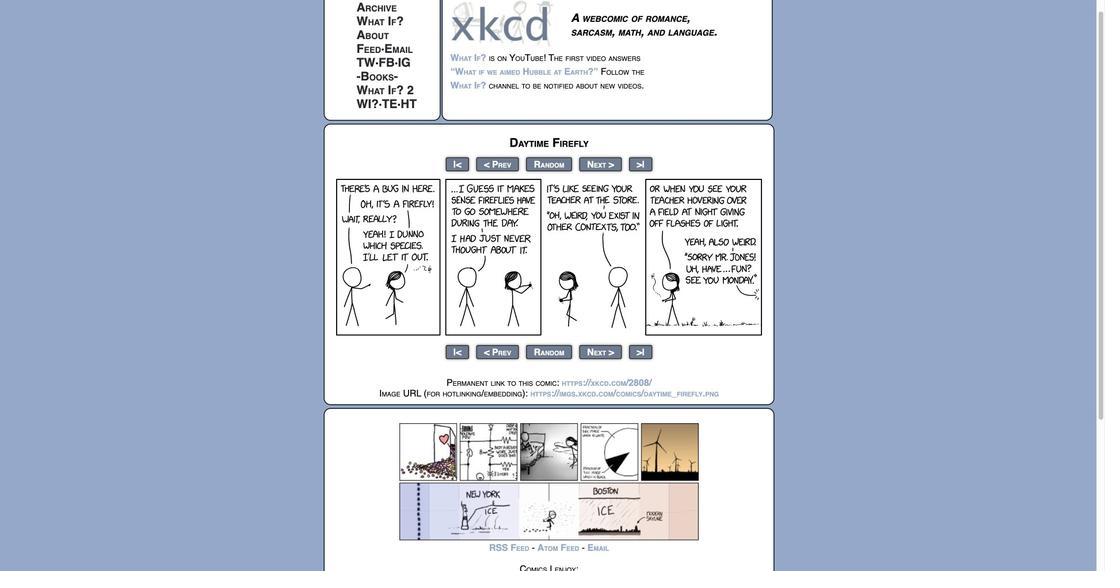 Task type: vqa. For each thing, say whether or not it's contained in the screenshot.
the "moon landing mission profiles" image
no



Task type: locate. For each thing, give the bounding box(es) containing it.
xkcd.com logo image
[[450, 0, 557, 47]]



Task type: describe. For each thing, give the bounding box(es) containing it.
daytime firefly image
[[336, 179, 762, 336]]

earth temperature timeline image
[[399, 483, 699, 541]]

selected comics image
[[399, 424, 699, 481]]



